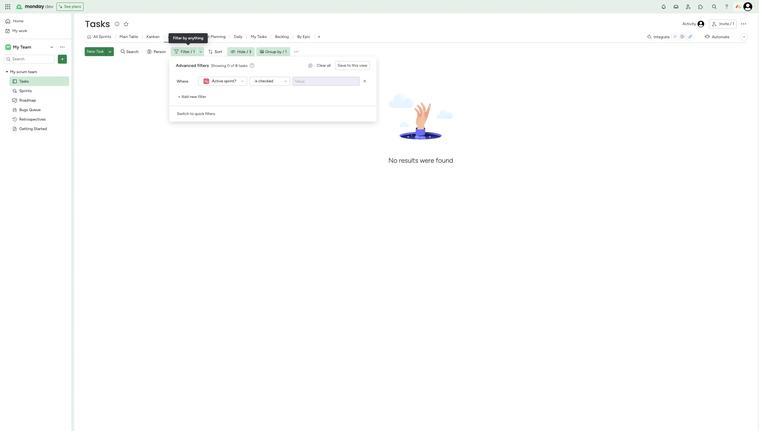 Task type: vqa. For each thing, say whether or not it's contained in the screenshot.
top the Bugs Queue
no



Task type: describe. For each thing, give the bounding box(es) containing it.
inbox image
[[673, 4, 679, 10]]

active for active sprint?
[[212, 79, 223, 84]]

scrum
[[16, 69, 27, 74]]

all sprints
[[93, 34, 111, 39]]

sort
[[215, 49, 222, 54]]

+ add new filter button
[[176, 93, 208, 102]]

workspace selection element
[[5, 44, 32, 50]]

advanced filters showing 0 of 8 tasks
[[176, 63, 248, 68]]

learn more image
[[250, 63, 254, 69]]

arrow down image
[[197, 48, 204, 55]]

apps image
[[698, 4, 704, 10]]

by for group
[[277, 49, 282, 54]]

sprint planning
[[199, 34, 226, 39]]

results
[[399, 157, 418, 165]]

add view image
[[318, 35, 320, 39]]

1 for invite / 1
[[733, 22, 734, 26]]

v2 search image
[[121, 49, 125, 55]]

0
[[227, 63, 230, 68]]

my for my team
[[13, 44, 19, 50]]

team
[[20, 44, 31, 50]]

8
[[235, 63, 238, 68]]

all
[[327, 63, 331, 68]]

no
[[388, 157, 397, 165]]

my for my scrum team
[[10, 69, 15, 74]]

daily button
[[230, 32, 247, 41]]

monday
[[25, 3, 44, 10]]

clear all
[[317, 63, 331, 68]]

0 vertical spatial filters
[[197, 63, 209, 68]]

add to favorites image
[[123, 21, 129, 27]]

main
[[120, 34, 128, 39]]

retrospectives
[[19, 117, 46, 122]]

home
[[13, 19, 24, 23]]

/ for hide
[[247, 49, 248, 54]]

clear all button
[[315, 61, 333, 70]]

bugs queue
[[19, 108, 41, 112]]

monday dev
[[25, 3, 53, 10]]

automate
[[712, 35, 730, 39]]

integrate
[[654, 35, 670, 39]]

person
[[154, 49, 166, 54]]

clear
[[317, 63, 326, 68]]

epic
[[303, 34, 310, 39]]

started
[[34, 127, 47, 131]]

my work button
[[3, 26, 60, 35]]

add
[[182, 95, 189, 99]]

options image
[[740, 20, 747, 27]]

my tasks button
[[247, 32, 271, 41]]

showing
[[211, 63, 226, 68]]

0 vertical spatial tasks
[[85, 18, 110, 30]]

search everything image
[[712, 4, 717, 10]]

new task button
[[85, 47, 106, 56]]

sprints inside button
[[99, 34, 111, 39]]

person button
[[145, 47, 169, 56]]

of
[[231, 63, 234, 68]]

Search field
[[125, 48, 142, 56]]

active for active sprint
[[168, 34, 179, 39]]

sort button
[[206, 47, 226, 56]]

by epic button
[[293, 32, 315, 41]]

task
[[96, 49, 104, 54]]

backlog
[[275, 34, 289, 39]]

save to this view button
[[335, 61, 370, 70]]

found
[[436, 157, 453, 165]]

tasks inside button
[[257, 34, 267, 39]]

my for my tasks
[[251, 34, 256, 39]]

/ right the group
[[283, 49, 284, 54]]

activity button
[[680, 20, 707, 29]]

activity
[[683, 22, 696, 26]]

active sprint button
[[164, 32, 195, 41]]

autopilot image
[[705, 33, 710, 40]]

kanban
[[147, 34, 160, 39]]

getting started
[[19, 127, 47, 131]]

1 horizontal spatial 1
[[285, 49, 287, 54]]

advanced
[[176, 63, 196, 68]]

workspace options image
[[60, 44, 65, 50]]

filter
[[198, 95, 206, 99]]

options image
[[60, 56, 65, 62]]

new
[[87, 49, 95, 54]]

save
[[338, 63, 346, 68]]

dapulse integrations image
[[647, 35, 652, 39]]

/ for invite
[[730, 22, 732, 26]]

all sprints button
[[85, 32, 115, 41]]

where
[[177, 79, 188, 84]]

active sprint
[[168, 34, 191, 39]]

public board image
[[12, 79, 17, 84]]

work
[[19, 28, 27, 33]]

3
[[249, 49, 251, 54]]

collapse board header image
[[742, 35, 747, 39]]

switch to quick filters
[[177, 112, 215, 116]]

main table
[[120, 34, 138, 39]]

active sprint?
[[212, 79, 236, 84]]

v2 user feedback image
[[309, 63, 313, 69]]

menu image
[[294, 49, 299, 55]]

new task
[[87, 49, 104, 54]]

planning
[[211, 34, 226, 39]]

kanban button
[[142, 32, 164, 41]]

my work
[[12, 28, 27, 33]]

were
[[420, 157, 434, 165]]

to for switch
[[190, 112, 194, 116]]

queue
[[29, 108, 41, 112]]

+
[[178, 95, 181, 99]]

is checked
[[255, 79, 273, 84]]



Task type: locate. For each thing, give the bounding box(es) containing it.
tasks inside list box
[[19, 79, 29, 84]]

my inside button
[[251, 34, 256, 39]]

filters inside button
[[205, 112, 215, 116]]

invite
[[719, 22, 729, 26]]

hide / 3
[[237, 49, 251, 54]]

2 sprint from the left
[[199, 34, 210, 39]]

my tasks
[[251, 34, 267, 39]]

getting
[[19, 127, 33, 131]]

Value field
[[292, 77, 360, 86]]

see plans
[[64, 4, 81, 9]]

1 vertical spatial filter
[[181, 49, 190, 54]]

tasks
[[85, 18, 110, 30], [257, 34, 267, 39], [19, 79, 29, 84]]

1 vertical spatial by
[[277, 49, 282, 54]]

new
[[190, 95, 197, 99]]

main table button
[[115, 32, 142, 41]]

1 vertical spatial filters
[[205, 112, 215, 116]]

0 horizontal spatial sprints
[[19, 89, 32, 93]]

notifications image
[[661, 4, 667, 10]]

public board image
[[12, 126, 17, 132]]

2 horizontal spatial tasks
[[257, 34, 267, 39]]

my scrum team
[[10, 69, 37, 74]]

option
[[0, 67, 71, 68]]

select product image
[[5, 4, 11, 10]]

save to this view
[[338, 63, 367, 68]]

no results image
[[388, 93, 453, 150]]

1 left arrow down "icon" in the left top of the page
[[193, 49, 195, 54]]

quick
[[195, 112, 204, 116]]

tasks right public board image
[[19, 79, 29, 84]]

plans
[[72, 4, 81, 9]]

0 vertical spatial filter
[[173, 36, 182, 41]]

1 right invite
[[733, 22, 734, 26]]

0 vertical spatial by
[[183, 36, 187, 41]]

tasks
[[239, 63, 248, 68]]

to for save
[[347, 63, 351, 68]]

1 vertical spatial sprints
[[19, 89, 32, 93]]

group by / 1
[[265, 49, 287, 54]]

by epic
[[297, 34, 310, 39]]

sprints up the roadmap
[[19, 89, 32, 93]]

2 horizontal spatial 1
[[733, 22, 734, 26]]

1 vertical spatial to
[[190, 112, 194, 116]]

my team
[[13, 44, 31, 50]]

by right the group
[[277, 49, 282, 54]]

0 horizontal spatial tasks
[[19, 79, 29, 84]]

filter / 1
[[181, 49, 195, 54]]

0 horizontal spatial active
[[168, 34, 179, 39]]

filter by anything
[[173, 36, 203, 41]]

filter up advanced
[[181, 49, 190, 54]]

Tasks field
[[84, 18, 111, 30]]

see plans button
[[57, 3, 84, 11]]

sprint up filter / 1
[[180, 34, 191, 39]]

my up 3
[[251, 34, 256, 39]]

checked
[[258, 79, 273, 84]]

Search in workspace field
[[12, 56, 47, 62]]

by left 'anything' at the left of page
[[183, 36, 187, 41]]

filters right the quick
[[205, 112, 215, 116]]

1 horizontal spatial to
[[347, 63, 351, 68]]

1 horizontal spatial active
[[212, 79, 223, 84]]

to inside button
[[190, 112, 194, 116]]

see
[[64, 4, 71, 9]]

0 horizontal spatial 1
[[193, 49, 195, 54]]

filter up filter / 1
[[173, 36, 182, 41]]

0 horizontal spatial to
[[190, 112, 194, 116]]

daily
[[234, 34, 243, 39]]

tasks up the group
[[257, 34, 267, 39]]

invite / 1 button
[[709, 20, 737, 29]]

sprint left planning
[[199, 34, 210, 39]]

1 left menu icon in the left top of the page
[[285, 49, 287, 54]]

invite members image
[[686, 4, 691, 10]]

to
[[347, 63, 351, 68], [190, 112, 194, 116]]

roadmap
[[19, 98, 36, 103]]

0 vertical spatial to
[[347, 63, 351, 68]]

my inside workspace selection element
[[13, 44, 19, 50]]

filters
[[197, 63, 209, 68], [205, 112, 215, 116]]

1 vertical spatial tasks
[[257, 34, 267, 39]]

list box containing my scrum team
[[0, 66, 71, 209]]

list box
[[0, 66, 71, 209]]

/ for filter
[[191, 49, 192, 54]]

/ right invite
[[730, 22, 732, 26]]

tasks up all
[[85, 18, 110, 30]]

1 horizontal spatial tasks
[[85, 18, 110, 30]]

sprint planning button
[[195, 32, 230, 41]]

by
[[183, 36, 187, 41], [277, 49, 282, 54]]

filter for filter / 1
[[181, 49, 190, 54]]

to left this
[[347, 63, 351, 68]]

view
[[359, 63, 367, 68]]

1
[[733, 22, 734, 26], [193, 49, 195, 54], [285, 49, 287, 54]]

/ left arrow down "icon" in the left top of the page
[[191, 49, 192, 54]]

active left sprint?
[[212, 79, 223, 84]]

my for my work
[[12, 28, 18, 33]]

0 horizontal spatial sprint
[[180, 34, 191, 39]]

by for filter
[[183, 36, 187, 41]]

sprint?
[[224, 79, 236, 84]]

no results were found
[[388, 157, 453, 165]]

invite / 1
[[719, 22, 734, 26]]

0 vertical spatial sprints
[[99, 34, 111, 39]]

to inside button
[[347, 63, 351, 68]]

filter for filter by anything
[[173, 36, 182, 41]]

1 horizontal spatial sprint
[[199, 34, 210, 39]]

0 vertical spatial active
[[168, 34, 179, 39]]

filters down arrow down "icon" in the left top of the page
[[197, 63, 209, 68]]

+ add new filter
[[178, 95, 206, 99]]

m
[[6, 45, 10, 49]]

1 for filter / 1
[[193, 49, 195, 54]]

remove sort image
[[362, 79, 368, 84]]

switch to quick filters button
[[175, 110, 217, 119]]

2 vertical spatial tasks
[[19, 79, 29, 84]]

bugs
[[19, 108, 28, 112]]

table
[[129, 34, 138, 39]]

sprints right all
[[99, 34, 111, 39]]

1 horizontal spatial by
[[277, 49, 282, 54]]

my right workspace icon
[[13, 44, 19, 50]]

home button
[[3, 17, 60, 26]]

team
[[28, 69, 37, 74]]

is
[[255, 79, 257, 84]]

dev
[[45, 3, 53, 10]]

hide
[[237, 49, 246, 54]]

0 horizontal spatial by
[[183, 36, 187, 41]]

by
[[297, 34, 302, 39]]

active right kanban
[[168, 34, 179, 39]]

my inside list box
[[10, 69, 15, 74]]

my left work
[[12, 28, 18, 33]]

this
[[352, 63, 358, 68]]

sprint
[[180, 34, 191, 39], [199, 34, 210, 39]]

my inside button
[[12, 28, 18, 33]]

my right caret down "image"
[[10, 69, 15, 74]]

angle down image
[[109, 50, 111, 54]]

/ inside button
[[730, 22, 732, 26]]

show board description image
[[114, 21, 121, 27]]

/ left 3
[[247, 49, 248, 54]]

switch
[[177, 112, 189, 116]]

all
[[93, 34, 98, 39]]

group
[[265, 49, 276, 54]]

active inside active sprint button
[[168, 34, 179, 39]]

to left the quick
[[190, 112, 194, 116]]

1 inside button
[[733, 22, 734, 26]]

1 vertical spatial active
[[212, 79, 223, 84]]

caret down image
[[6, 70, 8, 74]]

help image
[[724, 4, 730, 10]]

anything
[[188, 36, 203, 41]]

workspace image
[[5, 44, 11, 50]]

1 horizontal spatial sprints
[[99, 34, 111, 39]]

sprints inside list box
[[19, 89, 32, 93]]

active
[[168, 34, 179, 39], [212, 79, 223, 84]]

maria williams image
[[744, 2, 752, 11]]

1 sprint from the left
[[180, 34, 191, 39]]



